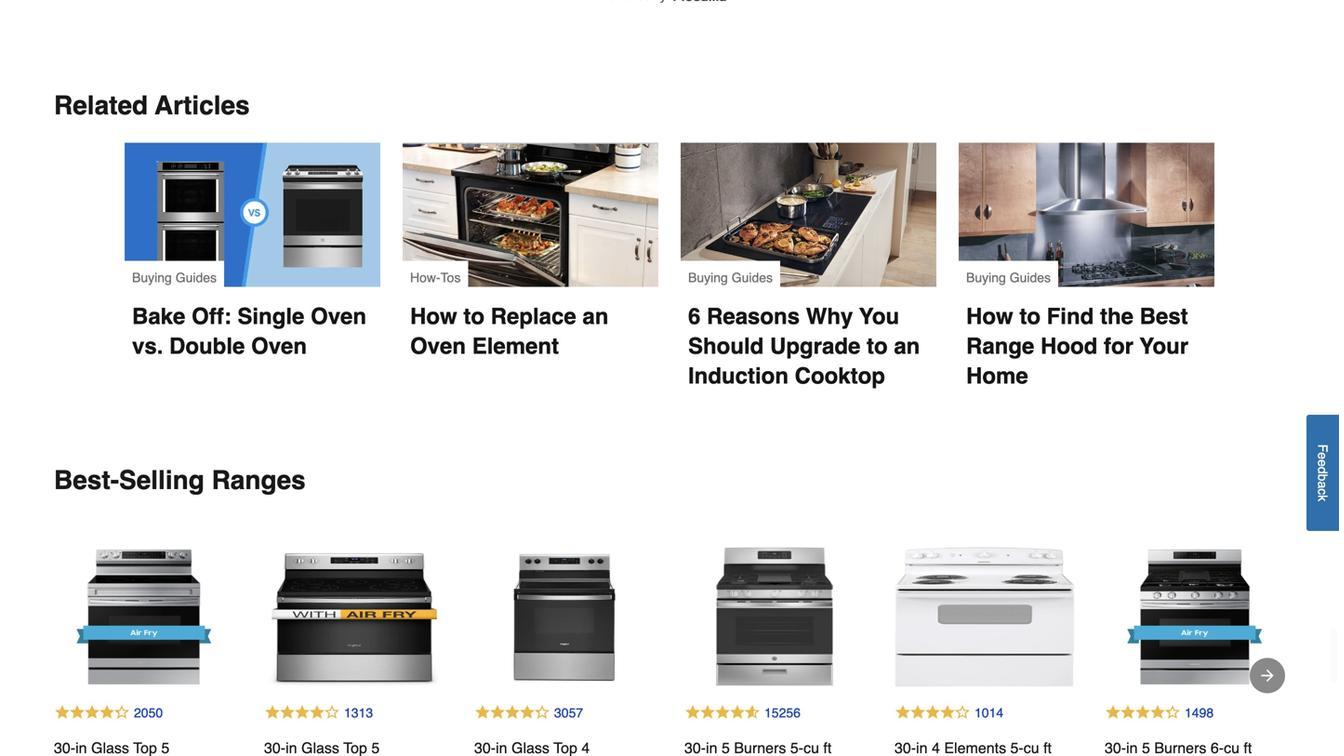 Task type: locate. For each thing, give the bounding box(es) containing it.
to down the you
[[867, 333, 888, 359]]

best-
[[54, 465, 119, 495]]

2 horizontal spatial oven
[[410, 333, 466, 359]]

buying guides for to
[[966, 270, 1051, 285]]

an right replace
[[582, 304, 609, 329]]

bake
[[132, 304, 185, 329]]

3 guides from the left
[[1010, 270, 1051, 285]]

buying
[[132, 270, 172, 285], [688, 270, 728, 285], [966, 270, 1006, 285]]

how-tos
[[410, 270, 461, 285]]

induction
[[688, 363, 789, 389]]

3 buying guides from the left
[[966, 270, 1051, 285]]

3057
[[554, 705, 583, 720]]

how inside how to find the best range hood for your home
[[966, 304, 1013, 329]]

guides for reasons
[[732, 270, 773, 285]]

2 guides from the left
[[732, 270, 773, 285]]

1 vertical spatial an
[[894, 333, 920, 359]]

bake off: single oven vs. double oven
[[132, 304, 373, 359]]

0 horizontal spatial buying guides
[[132, 270, 217, 285]]

how for how to replace an oven element
[[410, 304, 457, 329]]

2 horizontal spatial guides
[[1010, 270, 1051, 285]]

c
[[1315, 488, 1330, 495]]

guides up reasons
[[732, 270, 773, 285]]

0 horizontal spatial buying
[[132, 270, 172, 285]]

buying up range
[[966, 270, 1006, 285]]

an electric oven with the door open displaying baked food. image
[[403, 143, 658, 287]]

how
[[410, 304, 457, 329], [966, 304, 1013, 329]]

oven down single
[[251, 333, 307, 359]]

the
[[1100, 304, 1134, 329]]

30-in 5 burners 5-cu ft freestanding natural gas range (stainless steel) image
[[684, 547, 865, 687]]

1 horizontal spatial guides
[[732, 270, 773, 285]]

1498
[[1185, 705, 1214, 720]]

a full meal being cooked on an induction cooktop. image
[[681, 143, 936, 287]]

0 horizontal spatial guides
[[175, 270, 217, 285]]

2 buying from the left
[[688, 270, 728, 285]]

to inside "how to replace an oven element"
[[463, 304, 484, 329]]

find
[[1047, 304, 1094, 329]]

an inside "how to replace an oven element"
[[582, 304, 609, 329]]

oven
[[311, 304, 366, 329], [251, 333, 307, 359], [410, 333, 466, 359]]

related articles
[[54, 91, 250, 120]]

2 buying guides from the left
[[688, 270, 773, 285]]

e
[[1315, 452, 1330, 459], [1315, 459, 1330, 467]]

to inside how to find the best range hood for your home
[[1020, 304, 1041, 329]]

0 horizontal spatial how
[[410, 304, 457, 329]]

1 horizontal spatial to
[[867, 333, 888, 359]]

1 horizontal spatial buying guides
[[688, 270, 773, 285]]

an down the you
[[894, 333, 920, 359]]

guides up off:
[[175, 270, 217, 285]]

how to find the best range hood for your home
[[966, 304, 1195, 389]]

buying guides up range
[[966, 270, 1051, 285]]

to up element
[[463, 304, 484, 329]]

buying up bake
[[132, 270, 172, 285]]

chimney hood above stove. image
[[959, 143, 1215, 287]]

guides
[[175, 270, 217, 285], [732, 270, 773, 285], [1010, 270, 1051, 285]]

0 horizontal spatial to
[[463, 304, 484, 329]]

2050
[[134, 705, 163, 720]]

2 how from the left
[[966, 304, 1013, 329]]

1 horizontal spatial buying
[[688, 270, 728, 285]]

to for element
[[463, 304, 484, 329]]

guides up find
[[1010, 270, 1051, 285]]

articles
[[155, 91, 250, 120]]

0 horizontal spatial an
[[582, 304, 609, 329]]

to
[[463, 304, 484, 329], [1020, 304, 1041, 329], [867, 333, 888, 359]]

how down how-tos
[[410, 304, 457, 329]]

1 how from the left
[[410, 304, 457, 329]]

15256
[[764, 705, 801, 720]]

double
[[169, 333, 245, 359]]

best
[[1140, 304, 1188, 329]]

how up range
[[966, 304, 1013, 329]]

0 vertical spatial an
[[582, 304, 609, 329]]

element
[[472, 333, 559, 359]]

to inside 6 reasons why you should upgrade to an induction cooktop
[[867, 333, 888, 359]]

buying guides for reasons
[[688, 270, 773, 285]]

2 horizontal spatial to
[[1020, 304, 1041, 329]]

how inside "how to replace an oven element"
[[410, 304, 457, 329]]

3 buying from the left
[[966, 270, 1006, 285]]

oven right single
[[311, 304, 366, 329]]

buying guides up reasons
[[688, 270, 773, 285]]

1 buying guides from the left
[[132, 270, 217, 285]]

to left find
[[1020, 304, 1041, 329]]

range
[[966, 333, 1034, 359]]

buying up 6
[[688, 270, 728, 285]]

1 horizontal spatial how
[[966, 304, 1013, 329]]

buying guides
[[132, 270, 217, 285], [688, 270, 773, 285], [966, 270, 1051, 285]]

1 buying from the left
[[132, 270, 172, 285]]

oven down how-tos
[[410, 333, 466, 359]]

e up d
[[1315, 452, 1330, 459]]

an
[[582, 304, 609, 329], [894, 333, 920, 359]]

1014
[[975, 705, 1004, 720]]

1 guides from the left
[[175, 270, 217, 285]]

oven inside "how to replace an oven element"
[[410, 333, 466, 359]]

2 horizontal spatial buying guides
[[966, 270, 1051, 285]]

e up b at right
[[1315, 459, 1330, 467]]

2 horizontal spatial buying
[[966, 270, 1006, 285]]

1 horizontal spatial an
[[894, 333, 920, 359]]

buying guides up bake
[[132, 270, 217, 285]]



Task type: vqa. For each thing, say whether or not it's contained in the screenshot.
An electric oven with the door open displaying baked food. image
yes



Task type: describe. For each thing, give the bounding box(es) containing it.
upgrade
[[770, 333, 861, 359]]

30-in 4 elements 5-cu ft freestanding electric range (white) image
[[895, 547, 1075, 687]]

should
[[688, 333, 764, 359]]

selling ranges
[[119, 465, 306, 495]]

guides for to
[[1010, 270, 1051, 285]]

you
[[859, 304, 899, 329]]

cooktop
[[795, 363, 885, 389]]

buying for how
[[966, 270, 1006, 285]]

for
[[1104, 333, 1134, 359]]

how to replace an oven element
[[410, 304, 615, 359]]

how-
[[410, 270, 440, 285]]

30-in 5 burners 6-cu ft self-cleaning air fry convection oven freestanding smart natural gas range (fingerprint resistant stainless steel) image
[[1105, 547, 1285, 687]]

30-in glass top 5 elements 5.3-cu ft self-cleaning air fry convection oven freestanding electric range (fingerprint resistant stainless steel) image
[[264, 547, 445, 687]]

your
[[1140, 333, 1189, 359]]

how for how to find the best range hood for your home
[[966, 304, 1013, 329]]

buying for bake
[[132, 270, 172, 285]]

off:
[[192, 304, 231, 329]]

arrow right image
[[1258, 666, 1277, 685]]

b
[[1315, 474, 1330, 481]]

buying guides for off:
[[132, 270, 217, 285]]

vs.
[[132, 333, 163, 359]]

home
[[966, 363, 1028, 389]]

6 reasons why you should upgrade to an induction cooktop
[[688, 304, 926, 389]]

to for range
[[1020, 304, 1041, 329]]

1313
[[344, 705, 373, 720]]

replace
[[491, 304, 576, 329]]

30-in glass top 4 elements 5.3-cu ft freestanding electric range (stainless steel) image
[[474, 547, 655, 687]]

f e e d b a c k
[[1315, 444, 1330, 501]]

f e e d b a c k button
[[1307, 415, 1339, 531]]

30-in glass top 5 elements 6.3-cu ft self-cleaning air fry convection oven freestanding smart electric range (fingerprint resistant stainless steel) image
[[54, 547, 234, 687]]

2 e from the top
[[1315, 459, 1330, 467]]

hood
[[1041, 333, 1098, 359]]

6
[[688, 304, 701, 329]]

best-selling ranges
[[54, 465, 306, 495]]

buying for 6
[[688, 270, 728, 285]]

an inside 6 reasons why you should upgrade to an induction cooktop
[[894, 333, 920, 359]]

a
[[1315, 481, 1330, 488]]

k
[[1315, 495, 1330, 501]]

1 horizontal spatial oven
[[311, 304, 366, 329]]

single
[[237, 304, 304, 329]]

d
[[1315, 467, 1330, 474]]

guides for off:
[[175, 270, 217, 285]]

f
[[1315, 444, 1330, 452]]

graphic showing a single oven versus a double oven. image
[[125, 143, 380, 287]]

1 e from the top
[[1315, 452, 1330, 459]]

0 horizontal spatial oven
[[251, 333, 307, 359]]

why
[[806, 304, 853, 329]]

tos
[[440, 270, 461, 285]]

related
[[54, 91, 148, 120]]

reasons
[[707, 304, 800, 329]]



